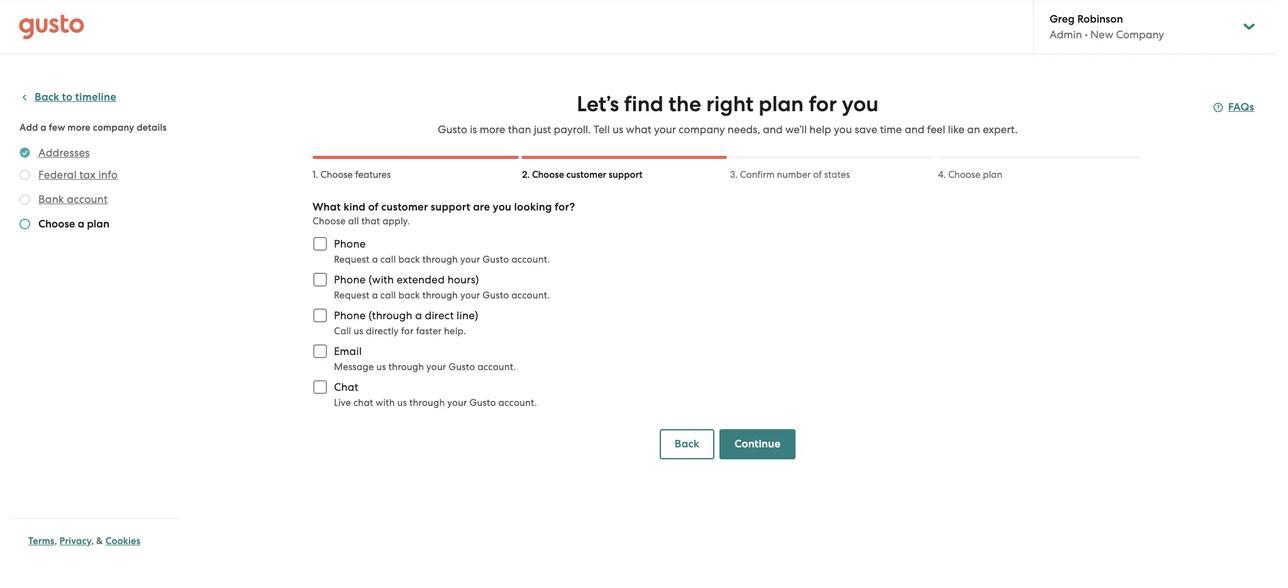 Task type: describe. For each thing, give the bounding box(es) containing it.
request a call back through your gusto account. for phone
[[334, 254, 550, 266]]

through for chat
[[410, 398, 445, 409]]

(with
[[369, 274, 394, 286]]

line)
[[457, 310, 479, 322]]

Phone (through a direct line) checkbox
[[306, 302, 334, 330]]

your for phone (with extended hours)
[[461, 290, 480, 301]]

back button
[[660, 430, 715, 460]]

terms
[[28, 536, 55, 548]]

1 horizontal spatial support
[[609, 169, 643, 181]]

than
[[508, 123, 532, 136]]

back for phone
[[399, 254, 420, 266]]

tax
[[79, 169, 96, 181]]

directly
[[366, 326, 399, 337]]

needs,
[[728, 123, 761, 136]]

to
[[62, 91, 73, 104]]

are
[[473, 201, 490, 214]]

robinson
[[1078, 13, 1124, 26]]

choose plan
[[949, 169, 1003, 181]]

new
[[1091, 28, 1114, 41]]

1 and from the left
[[763, 123, 783, 136]]

chat
[[354, 398, 374, 409]]

Phone checkbox
[[306, 230, 334, 258]]

features
[[355, 169, 391, 181]]

us right call
[[354, 326, 364, 337]]

more inside let's find the right plan for you gusto is more than just payroll. tell us what your company needs, and we'll help you save time and feel like an expert.
[[480, 123, 506, 136]]

company
[[1117, 28, 1165, 41]]

phone for phone (through a direct line)
[[334, 310, 366, 322]]

1 vertical spatial you
[[834, 123, 853, 136]]

payroll.
[[554, 123, 591, 136]]

home image
[[19, 14, 84, 39]]

through down call us directly for faster help.
[[389, 362, 424, 373]]

kind
[[344, 201, 366, 214]]

is
[[470, 123, 477, 136]]

0 horizontal spatial more
[[68, 122, 91, 133]]

phone for phone
[[334, 238, 366, 250]]

what
[[313, 201, 341, 214]]

greg
[[1050, 13, 1075, 26]]

tell
[[594, 123, 610, 136]]

that
[[362, 216, 380, 227]]

hours)
[[448, 274, 479, 286]]

us right with
[[398, 398, 407, 409]]

Chat checkbox
[[306, 374, 334, 402]]

choose a plan list
[[20, 145, 174, 235]]

of for kind
[[368, 201, 379, 214]]

through for phone (with extended hours)
[[423, 290, 458, 301]]

continue
[[735, 438, 781, 451]]

2 , from the left
[[91, 536, 94, 548]]

admin
[[1050, 28, 1083, 41]]

•
[[1085, 28, 1089, 41]]

federal tax info
[[38, 169, 118, 181]]

apply.
[[383, 216, 410, 227]]

support inside what kind of customer support are you looking for? choose all that apply.
[[431, 201, 471, 214]]

back for back
[[675, 438, 700, 451]]

right
[[707, 91, 754, 117]]

phone (with extended hours)
[[334, 274, 479, 286]]

details
[[137, 122, 167, 133]]

request for phone
[[334, 254, 370, 266]]

faqs button
[[1214, 100, 1255, 115]]

gusto for phone (with extended hours)
[[483, 290, 509, 301]]

phone for phone (with extended hours)
[[334, 274, 366, 286]]

plan inside let's find the right plan for you gusto is more than just payroll. tell us what your company needs, and we'll help you save time and feel like an expert.
[[759, 91, 804, 117]]

company inside let's find the right plan for you gusto is more than just payroll. tell us what your company needs, and we'll help you save time and feel like an expert.
[[679, 123, 725, 136]]

check image for federal
[[20, 170, 30, 181]]

a inside list
[[78, 218, 84, 231]]

choose inside what kind of customer support are you looking for? choose all that apply.
[[313, 216, 346, 227]]

(through
[[369, 310, 413, 322]]

just
[[534, 123, 552, 136]]

confirm number of states
[[740, 169, 851, 181]]

faqs
[[1229, 101, 1255, 114]]

request for phone (with extended hours)
[[334, 290, 370, 301]]

cookies
[[106, 536, 141, 548]]

your for phone
[[461, 254, 480, 266]]

greg robinson admin • new company
[[1050, 13, 1165, 41]]

request a call back through your gusto account. for phone (with extended hours)
[[334, 290, 550, 301]]

bank account button
[[38, 192, 108, 207]]

choose a plan
[[38, 218, 110, 231]]

terms link
[[28, 536, 55, 548]]

a up faster
[[416, 310, 422, 322]]

for?
[[555, 201, 575, 214]]

choose for choose a plan
[[38, 218, 75, 231]]

through for phone
[[423, 254, 458, 266]]

what kind of customer support are you looking for? choose all that apply.
[[313, 201, 575, 227]]

federal
[[38, 169, 77, 181]]



Task type: vqa. For each thing, say whether or not it's contained in the screenshot.
letter
no



Task type: locate. For each thing, give the bounding box(es) containing it.
0 vertical spatial phone
[[334, 238, 366, 250]]

federal tax info button
[[38, 167, 118, 183]]

0 horizontal spatial support
[[431, 201, 471, 214]]

a down the account
[[78, 218, 84, 231]]

you right help
[[834, 123, 853, 136]]

through
[[423, 254, 458, 266], [423, 290, 458, 301], [389, 362, 424, 373], [410, 398, 445, 409]]

2 vertical spatial you
[[493, 201, 512, 214]]

with
[[376, 398, 395, 409]]

like
[[949, 123, 965, 136]]

through up "extended"
[[423, 254, 458, 266]]

&
[[96, 536, 103, 548]]

you for for
[[843, 91, 879, 117]]

1 , from the left
[[55, 536, 57, 548]]

phone
[[334, 238, 366, 250], [334, 274, 366, 286], [334, 310, 366, 322]]

gusto
[[438, 123, 468, 136], [483, 254, 509, 266], [483, 290, 509, 301], [449, 362, 475, 373], [470, 398, 496, 409]]

choose for choose features
[[321, 169, 353, 181]]

message
[[334, 362, 374, 373]]

request
[[334, 254, 370, 266], [334, 290, 370, 301]]

help
[[810, 123, 832, 136]]

1 vertical spatial call
[[381, 290, 396, 301]]

gusto for phone
[[483, 254, 509, 266]]

us inside let's find the right plan for you gusto is more than just payroll. tell us what your company needs, and we'll help you save time and feel like an expert.
[[613, 123, 624, 136]]

0 vertical spatial request a call back through your gusto account.
[[334, 254, 550, 266]]

2 horizontal spatial plan
[[984, 169, 1003, 181]]

plan down the account
[[87, 218, 110, 231]]

choose customer support
[[532, 169, 643, 181]]

of
[[814, 169, 822, 181], [368, 201, 379, 214]]

live chat with us through your gusto account.
[[334, 398, 537, 409]]

0 vertical spatial plan
[[759, 91, 804, 117]]

call up (with
[[381, 254, 396, 266]]

account
[[67, 193, 108, 206]]

, left &
[[91, 536, 94, 548]]

your inside let's find the right plan for you gusto is more than just payroll. tell us what your company needs, and we'll help you save time and feel like an expert.
[[655, 123, 677, 136]]

0 horizontal spatial customer
[[382, 201, 428, 214]]

you
[[843, 91, 879, 117], [834, 123, 853, 136], [493, 201, 512, 214]]

privacy
[[60, 536, 91, 548]]

add a few more company details
[[20, 122, 167, 133]]

2 vertical spatial phone
[[334, 310, 366, 322]]

account. for phone (with extended hours)
[[512, 290, 550, 301]]

2 request from the top
[[334, 290, 370, 301]]

1 horizontal spatial company
[[679, 123, 725, 136]]

check image
[[20, 170, 30, 181], [20, 194, 30, 205]]

few
[[49, 122, 65, 133]]

plan down expert.
[[984, 169, 1003, 181]]

support left 'are'
[[431, 201, 471, 214]]

time
[[881, 123, 903, 136]]

account. for chat
[[499, 398, 537, 409]]

addresses button
[[38, 145, 90, 160]]

timeline
[[75, 91, 116, 104]]

0 horizontal spatial ,
[[55, 536, 57, 548]]

add
[[20, 122, 38, 133]]

cookies button
[[106, 534, 141, 549]]

you right 'are'
[[493, 201, 512, 214]]

, left privacy link
[[55, 536, 57, 548]]

1 horizontal spatial and
[[905, 123, 925, 136]]

support
[[609, 169, 643, 181], [431, 201, 471, 214]]

1 horizontal spatial more
[[480, 123, 506, 136]]

plan
[[759, 91, 804, 117], [984, 169, 1003, 181], [87, 218, 110, 231]]

your up hours)
[[461, 254, 480, 266]]

an
[[968, 123, 981, 136]]

0 horizontal spatial back
[[35, 91, 59, 104]]

1 vertical spatial request a call back through your gusto account.
[[334, 290, 550, 301]]

check image up check icon
[[20, 194, 30, 205]]

looking
[[514, 201, 552, 214]]

gusto inside let's find the right plan for you gusto is more than just payroll. tell us what your company needs, and we'll help you save time and feel like an expert.
[[438, 123, 468, 136]]

1 vertical spatial of
[[368, 201, 379, 214]]

message us through your gusto account.
[[334, 362, 516, 373]]

a left few
[[40, 122, 47, 133]]

1 horizontal spatial customer
[[567, 169, 607, 181]]

support down what
[[609, 169, 643, 181]]

1 horizontal spatial ,
[[91, 536, 94, 548]]

through up the direct
[[423, 290, 458, 301]]

check image
[[20, 219, 30, 230]]

0 vertical spatial check image
[[20, 170, 30, 181]]

call for phone
[[381, 254, 396, 266]]

your up the live chat with us through your gusto account.
[[427, 362, 447, 373]]

let's find the right plan for you gusto is more than just payroll. tell us what your company needs, and we'll help you save time and feel like an expert.
[[438, 91, 1018, 136]]

more
[[68, 122, 91, 133], [480, 123, 506, 136]]

request down (with
[[334, 290, 370, 301]]

info
[[98, 169, 118, 181]]

0 vertical spatial back
[[399, 254, 420, 266]]

choose inside list
[[38, 218, 75, 231]]

2 call from the top
[[381, 290, 396, 301]]

0 vertical spatial you
[[843, 91, 879, 117]]

choose down bank
[[38, 218, 75, 231]]

back up phone (with extended hours)
[[399, 254, 420, 266]]

email
[[334, 346, 362, 358]]

2 and from the left
[[905, 123, 925, 136]]

2 check image from the top
[[20, 194, 30, 205]]

us
[[613, 123, 624, 136], [354, 326, 364, 337], [377, 362, 386, 373], [398, 398, 407, 409]]

call for phone (with extended hours)
[[381, 290, 396, 301]]

2 back from the top
[[399, 290, 420, 301]]

for down phone (through a direct line)
[[401, 326, 414, 337]]

and left we'll
[[763, 123, 783, 136]]

0 horizontal spatial for
[[401, 326, 414, 337]]

company down 'the'
[[679, 123, 725, 136]]

your
[[655, 123, 677, 136], [461, 254, 480, 266], [461, 290, 480, 301], [427, 362, 447, 373], [448, 398, 467, 409]]

choose down what
[[313, 216, 346, 227]]

we'll
[[786, 123, 807, 136]]

company
[[93, 122, 134, 133], [679, 123, 725, 136]]

the
[[669, 91, 702, 117]]

circle check image
[[20, 145, 30, 160]]

0 horizontal spatial and
[[763, 123, 783, 136]]

us right tell at the top left of the page
[[613, 123, 624, 136]]

1 vertical spatial for
[[401, 326, 414, 337]]

1 request a call back through your gusto account. from the top
[[334, 254, 550, 266]]

bank
[[38, 193, 64, 206]]

back for back to timeline
[[35, 91, 59, 104]]

for up help
[[809, 91, 838, 117]]

request a call back through your gusto account. up "extended"
[[334, 254, 550, 266]]

back
[[35, 91, 59, 104], [675, 438, 700, 451]]

back down phone (with extended hours)
[[399, 290, 420, 301]]

choose for choose plan
[[949, 169, 981, 181]]

a
[[40, 122, 47, 133], [78, 218, 84, 231], [372, 254, 378, 266], [372, 290, 378, 301], [416, 310, 422, 322]]

1 vertical spatial support
[[431, 201, 471, 214]]

back to timeline button
[[20, 90, 116, 105]]

back for phone (with extended hours)
[[399, 290, 420, 301]]

0 vertical spatial of
[[814, 169, 822, 181]]

2 vertical spatial plan
[[87, 218, 110, 231]]

0 horizontal spatial plan
[[87, 218, 110, 231]]

2 phone from the top
[[334, 274, 366, 286]]

phone (through a direct line)
[[334, 310, 479, 322]]

help.
[[444, 326, 466, 337]]

phone down all
[[334, 238, 366, 250]]

choose up what
[[321, 169, 353, 181]]

0 horizontal spatial company
[[93, 122, 134, 133]]

a down (with
[[372, 290, 378, 301]]

find
[[625, 91, 664, 117]]

live
[[334, 398, 351, 409]]

confirm
[[740, 169, 775, 181]]

0 vertical spatial customer
[[567, 169, 607, 181]]

1 phone from the top
[[334, 238, 366, 250]]

call
[[334, 326, 351, 337]]

check image down circle check image
[[20, 170, 30, 181]]

save
[[855, 123, 878, 136]]

phone up call
[[334, 310, 366, 322]]

more right is
[[480, 123, 506, 136]]

,
[[55, 536, 57, 548], [91, 536, 94, 548]]

customer up apply.
[[382, 201, 428, 214]]

you for are
[[493, 201, 512, 214]]

plan inside list
[[87, 218, 110, 231]]

your right what
[[655, 123, 677, 136]]

0 vertical spatial support
[[609, 169, 643, 181]]

expert.
[[984, 123, 1018, 136]]

call down (with
[[381, 290, 396, 301]]

1 vertical spatial back
[[675, 438, 700, 451]]

request a call back through your gusto account.
[[334, 254, 550, 266], [334, 290, 550, 301]]

0 horizontal spatial of
[[368, 201, 379, 214]]

call us directly for faster help.
[[334, 326, 466, 337]]

3 phone from the top
[[334, 310, 366, 322]]

choose down like
[[949, 169, 981, 181]]

1 vertical spatial customer
[[382, 201, 428, 214]]

extended
[[397, 274, 445, 286]]

us right message
[[377, 362, 386, 373]]

you inside what kind of customer support are you looking for? choose all that apply.
[[493, 201, 512, 214]]

check image for bank
[[20, 194, 30, 205]]

request up (with
[[334, 254, 370, 266]]

request a call back through your gusto account. up the direct
[[334, 290, 550, 301]]

addresses
[[38, 147, 90, 159]]

gusto for chat
[[470, 398, 496, 409]]

faster
[[416, 326, 442, 337]]

customer up for?
[[567, 169, 607, 181]]

1 check image from the top
[[20, 170, 30, 181]]

terms , privacy , & cookies
[[28, 536, 141, 548]]

and left the feel
[[905, 123, 925, 136]]

customer inside what kind of customer support are you looking for? choose all that apply.
[[382, 201, 428, 214]]

1 vertical spatial back
[[399, 290, 420, 301]]

1 vertical spatial request
[[334, 290, 370, 301]]

let's
[[577, 91, 619, 117]]

0 vertical spatial back
[[35, 91, 59, 104]]

of inside what kind of customer support are you looking for? choose all that apply.
[[368, 201, 379, 214]]

what
[[626, 123, 652, 136]]

and
[[763, 123, 783, 136], [905, 123, 925, 136]]

choose for choose customer support
[[532, 169, 565, 181]]

all
[[348, 216, 359, 227]]

chat
[[334, 381, 359, 394]]

2 request a call back through your gusto account. from the top
[[334, 290, 550, 301]]

0 vertical spatial request
[[334, 254, 370, 266]]

call
[[381, 254, 396, 266], [381, 290, 396, 301]]

privacy link
[[60, 536, 91, 548]]

1 horizontal spatial plan
[[759, 91, 804, 117]]

0 vertical spatial call
[[381, 254, 396, 266]]

company down timeline
[[93, 122, 134, 133]]

phone left (with
[[334, 274, 366, 286]]

continue button
[[720, 430, 796, 460]]

0 vertical spatial for
[[809, 91, 838, 117]]

1 request from the top
[[334, 254, 370, 266]]

bank account
[[38, 193, 108, 206]]

states
[[825, 169, 851, 181]]

feel
[[928, 123, 946, 136]]

1 vertical spatial check image
[[20, 194, 30, 205]]

direct
[[425, 310, 454, 322]]

1 vertical spatial plan
[[984, 169, 1003, 181]]

number
[[777, 169, 811, 181]]

choose up "looking"
[[532, 169, 565, 181]]

1 vertical spatial phone
[[334, 274, 366, 286]]

your down message us through your gusto account.
[[448, 398, 467, 409]]

1 back from the top
[[399, 254, 420, 266]]

1 call from the top
[[381, 254, 396, 266]]

1 horizontal spatial for
[[809, 91, 838, 117]]

Email checkbox
[[306, 338, 334, 366]]

you up save
[[843, 91, 879, 117]]

choose features
[[321, 169, 391, 181]]

plan up we'll
[[759, 91, 804, 117]]

Phone (with extended hours) checkbox
[[306, 266, 334, 294]]

more right few
[[68, 122, 91, 133]]

back to timeline
[[35, 91, 116, 104]]

of left states
[[814, 169, 822, 181]]

of for number
[[814, 169, 822, 181]]

for inside let's find the right plan for you gusto is more than just payroll. tell us what your company needs, and we'll help you save time and feel like an expert.
[[809, 91, 838, 117]]

your down hours)
[[461, 290, 480, 301]]

a up (with
[[372, 254, 378, 266]]

your for chat
[[448, 398, 467, 409]]

through down message us through your gusto account.
[[410, 398, 445, 409]]

of up 'that'
[[368, 201, 379, 214]]

1 horizontal spatial back
[[675, 438, 700, 451]]

back
[[399, 254, 420, 266], [399, 290, 420, 301]]

account. for phone
[[512, 254, 550, 266]]

1 horizontal spatial of
[[814, 169, 822, 181]]



